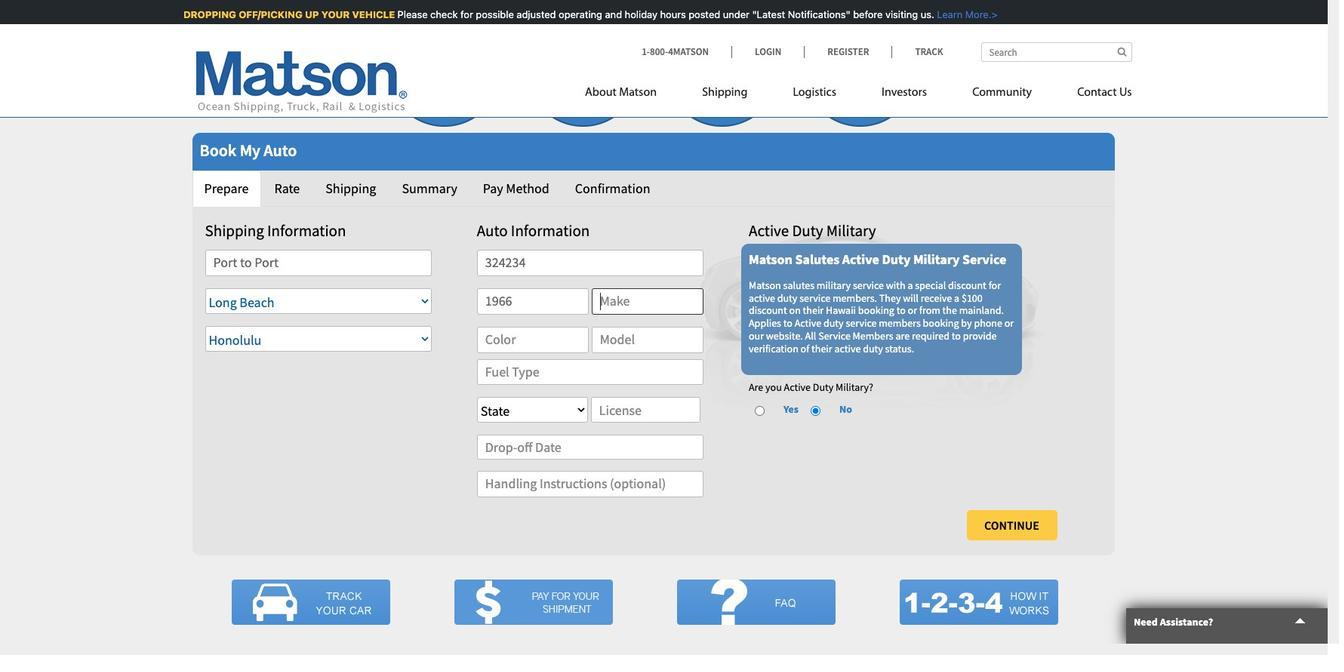 Task type: vqa. For each thing, say whether or not it's contained in the screenshot.
'Login'
yes



Task type: locate. For each thing, give the bounding box(es) containing it.
0 horizontal spatial or
[[908, 304, 918, 317]]

duty up the with
[[882, 251, 911, 268]]

2 horizontal spatial shipping
[[702, 87, 748, 99]]

booking up members
[[859, 304, 895, 317]]

active up of
[[795, 317, 822, 330]]

2 vertical spatial matson
[[749, 278, 781, 292]]

a left $100 on the right of page
[[955, 291, 960, 305]]

track link
[[892, 45, 944, 58]]

top menu navigation
[[585, 79, 1132, 110]]

shipping link right rate link
[[314, 171, 388, 207]]

please
[[396, 8, 426, 20]]

matson
[[619, 87, 657, 99], [749, 251, 793, 268], [749, 278, 781, 292]]

possible
[[474, 8, 512, 20]]

service right all
[[819, 329, 851, 343]]

1 vertical spatial service
[[819, 329, 851, 343]]

active
[[749, 220, 789, 241], [843, 251, 880, 268], [795, 317, 822, 330], [784, 381, 811, 394]]

0 horizontal spatial duty
[[778, 291, 798, 305]]

shipping down 4matson
[[702, 87, 748, 99]]

0 vertical spatial service
[[963, 251, 1007, 268]]

for right "check"
[[459, 8, 472, 20]]

1 vertical spatial duty
[[824, 317, 844, 330]]

0 vertical spatial discount
[[949, 278, 987, 292]]

hawaii
[[826, 304, 856, 317]]

blue matson logo with ocean, shipping, truck, rail and logistics written beneath it. image
[[196, 51, 407, 113]]

rate
[[275, 180, 300, 197]]

track vehicle image
[[231, 580, 390, 625], [454, 580, 613, 625]]

phone
[[975, 317, 1003, 330]]

1 vertical spatial active
[[835, 342, 861, 355]]

booking
[[859, 304, 895, 317], [923, 317, 960, 330]]

No radio
[[811, 406, 821, 416]]

about
[[585, 87, 617, 99]]

matson left salutes
[[749, 278, 781, 292]]

before
[[852, 8, 881, 20]]

1 vertical spatial for
[[989, 278, 1001, 292]]

service up $100 on the right of page
[[963, 251, 1007, 268]]

matson up salutes
[[749, 251, 793, 268]]

1 vertical spatial matson
[[749, 251, 793, 268]]

0 vertical spatial shipping link
[[680, 79, 771, 110]]

1 horizontal spatial auto
[[477, 220, 508, 241]]

confirmation
[[575, 180, 651, 197]]

active
[[749, 291, 776, 305], [835, 342, 861, 355]]

1-800-4matson
[[642, 45, 709, 58]]

information down method
[[511, 220, 590, 241]]

active inside 'matson salutes military service with a special discount for active duty service members.  they will receive a $100 discount on their hawaii booking to or from the mainland. applies to active duty service members booking by phone or our website. all service members are required to provide verification of their active duty status.'
[[795, 317, 822, 330]]

0 vertical spatial for
[[459, 8, 472, 20]]

all
[[806, 329, 817, 343]]

1 horizontal spatial information
[[511, 220, 590, 241]]

for right $100 on the right of page
[[989, 278, 1001, 292]]

from
[[920, 304, 941, 317]]

1 horizontal spatial active
[[835, 342, 861, 355]]

2 vertical spatial duty
[[813, 381, 834, 394]]

to
[[897, 304, 906, 317], [784, 317, 793, 330], [952, 329, 961, 343]]

or right phone
[[1005, 317, 1014, 330]]

about matson link
[[585, 79, 680, 110]]

1 vertical spatial shipping
[[326, 180, 376, 197]]

to up are
[[897, 304, 906, 317]]

1-800-4matson link
[[642, 45, 732, 58]]

pay
[[483, 180, 504, 197]]

shipping down prepare link
[[205, 220, 264, 241]]

yes
[[784, 403, 799, 416]]

4matson
[[668, 45, 709, 58]]

to right applies
[[784, 317, 793, 330]]

None text field
[[205, 250, 432, 276]]

Year text field
[[477, 288, 589, 315]]

service
[[963, 251, 1007, 268], [819, 329, 851, 343]]

2 vertical spatial shipping
[[205, 220, 264, 241]]

your
[[320, 8, 348, 20]]

are you active duty military?
[[749, 381, 874, 394]]

duty up the no radio
[[813, 381, 834, 394]]

of
[[801, 342, 810, 355]]

contact us link
[[1055, 79, 1132, 110]]

1 horizontal spatial for
[[989, 278, 1001, 292]]

duty up applies
[[778, 291, 798, 305]]

1 horizontal spatial track vehicle image
[[454, 580, 613, 625]]

License text field
[[591, 397, 701, 423]]

about matson
[[585, 87, 657, 99]]

2 information from the left
[[511, 220, 590, 241]]

0 vertical spatial active
[[749, 291, 776, 305]]

1 vertical spatial discount
[[749, 304, 788, 317]]

service down members.
[[846, 317, 877, 330]]

0 horizontal spatial booking
[[859, 304, 895, 317]]

military up special
[[914, 251, 960, 268]]

information for auto information
[[511, 220, 590, 241]]

provide
[[963, 329, 997, 343]]

register link
[[804, 45, 892, 58]]

their
[[803, 304, 824, 317], [812, 342, 833, 355]]

800-
[[650, 45, 668, 58]]

their right 'on'
[[803, 304, 824, 317]]

summary link
[[390, 171, 470, 207]]

members
[[879, 317, 921, 330]]

shipping link
[[680, 79, 771, 110], [314, 171, 388, 207]]

booking left by
[[923, 317, 960, 330]]

or left from
[[908, 304, 918, 317]]

community link
[[950, 79, 1055, 110]]

None search field
[[981, 42, 1132, 62]]

1 horizontal spatial a
[[955, 291, 960, 305]]

1-
[[642, 45, 650, 58]]

for inside 'matson salutes military service with a special discount for active duty service members.  they will receive a $100 discount on their hawaii booking to or from the mainland. applies to active duty service members booking by phone or our website. all service members are required to provide verification of their active duty status.'
[[989, 278, 1001, 292]]

0 horizontal spatial a
[[908, 278, 913, 292]]

assistance?
[[1160, 616, 1214, 629]]

duty right all
[[824, 317, 844, 330]]

Handling Instructions (optional) text field
[[477, 471, 704, 498]]

more.>
[[964, 8, 996, 20]]

shipping right rate
[[326, 180, 376, 197]]

0 vertical spatial matson
[[619, 87, 657, 99]]

service
[[853, 278, 884, 292], [800, 291, 831, 305], [846, 317, 877, 330]]

0 horizontal spatial discount
[[749, 304, 788, 317]]

0 horizontal spatial information
[[267, 220, 346, 241]]

a right the with
[[908, 278, 913, 292]]

need
[[1134, 616, 1158, 629]]

1 vertical spatial duty
[[882, 251, 911, 268]]

auto
[[264, 140, 297, 161], [477, 220, 508, 241]]

matson right about
[[619, 87, 657, 99]]

None submit
[[967, 510, 1058, 541]]

information down rate link
[[267, 220, 346, 241]]

information
[[267, 220, 346, 241], [511, 220, 590, 241]]

salutes
[[796, 251, 840, 268]]

Make text field
[[592, 288, 704, 315]]

1 information from the left
[[267, 220, 346, 241]]

0 horizontal spatial track vehicle image
[[231, 580, 390, 625]]

confirmation link
[[563, 171, 663, 207]]

4
[[852, 25, 869, 70]]

1 horizontal spatial service
[[963, 251, 1007, 268]]

vehicle
[[351, 8, 393, 20]]

0 vertical spatial shipping
[[702, 87, 748, 99]]

active up applies
[[749, 291, 776, 305]]

Fuel Type text field
[[477, 359, 704, 385]]

0 horizontal spatial military
[[827, 220, 877, 241]]

active down hawaii
[[835, 342, 861, 355]]

auto down pay
[[477, 220, 508, 241]]

for
[[459, 8, 472, 20], [989, 278, 1001, 292]]

with
[[886, 278, 906, 292]]

duty for are you active duty military?
[[813, 381, 834, 394]]

2 track vehicle image from the left
[[454, 580, 613, 625]]

discount up the mainland.
[[949, 278, 987, 292]]

operating
[[557, 8, 601, 20]]

1 horizontal spatial shipping link
[[680, 79, 771, 110]]

military
[[817, 278, 851, 292]]

auto right my
[[264, 140, 297, 161]]

1 horizontal spatial military
[[914, 251, 960, 268]]

1 vertical spatial shipping link
[[314, 171, 388, 207]]

2 horizontal spatial duty
[[863, 342, 883, 355]]

0 vertical spatial military
[[827, 220, 877, 241]]

adjusted
[[515, 8, 554, 20]]

to left by
[[952, 329, 961, 343]]

0 horizontal spatial to
[[784, 317, 793, 330]]

0 horizontal spatial service
[[819, 329, 851, 343]]

their right of
[[812, 342, 833, 355]]

1 horizontal spatial shipping
[[326, 180, 376, 197]]

prepare
[[204, 180, 249, 197]]

duty up the salutes
[[793, 220, 824, 241]]

0 horizontal spatial auto
[[264, 140, 297, 161]]

a
[[908, 278, 913, 292], [955, 291, 960, 305]]

service down matson salutes active duty military service
[[853, 278, 884, 292]]

discount left 'on'
[[749, 304, 788, 317]]

matson inside 'matson salutes military service with a special discount for active duty service members.  they will receive a $100 discount on their hawaii booking to or from the mainland. applies to active duty service members booking by phone or our website. all service members are required to provide verification of their active duty status.'
[[749, 278, 781, 292]]

military up matson salutes active duty military service
[[827, 220, 877, 241]]

shipping link down 4matson
[[680, 79, 771, 110]]

0 horizontal spatial shipping
[[205, 220, 264, 241]]

duty left the status.
[[863, 342, 883, 355]]

are
[[749, 381, 764, 394]]



Task type: describe. For each thing, give the bounding box(es) containing it.
posted
[[687, 8, 719, 20]]

matson for matson salutes active duty military service
[[749, 251, 793, 268]]

mainland.
[[960, 304, 1004, 317]]

2 horizontal spatial to
[[952, 329, 961, 343]]

investors
[[882, 87, 927, 99]]

applies
[[749, 317, 782, 330]]

you
[[766, 381, 782, 394]]

Model text field
[[592, 327, 704, 353]]

and
[[604, 8, 621, 20]]

dropping
[[182, 8, 235, 20]]

Color text field
[[477, 327, 589, 353]]

service up all
[[800, 291, 831, 305]]

members
[[853, 329, 894, 343]]

active up military
[[843, 251, 880, 268]]

2 vertical spatial duty
[[863, 342, 883, 355]]

search image
[[1118, 47, 1127, 57]]

dropping off/picking up your vehicle please check for possible adjusted operating and holiday hours posted under "latest notifications" before visiting us. learn more.>
[[182, 8, 996, 20]]

website.
[[766, 329, 803, 343]]

are
[[896, 329, 910, 343]]

0 horizontal spatial shipping link
[[314, 171, 388, 207]]

0 vertical spatial duty
[[793, 220, 824, 241]]

required
[[912, 329, 950, 343]]

us.
[[919, 8, 933, 20]]

0 vertical spatial their
[[803, 304, 824, 317]]

pay                                                 method link
[[471, 171, 562, 207]]

shipping information
[[205, 220, 346, 241]]

1 vertical spatial military
[[914, 251, 960, 268]]

active up 'yes'
[[784, 381, 811, 394]]

shipping inside top menu "navigation"
[[702, 87, 748, 99]]

logistics link
[[771, 79, 859, 110]]

notifications"
[[787, 8, 849, 20]]

active duty military
[[749, 220, 877, 241]]

by
[[962, 317, 972, 330]]

prepare link
[[192, 171, 261, 207]]

receive
[[921, 291, 953, 305]]

investors link
[[859, 79, 950, 110]]

login link
[[732, 45, 804, 58]]

0 vertical spatial auto
[[264, 140, 297, 161]]

under
[[722, 8, 748, 20]]

status.
[[886, 342, 915, 355]]

0 horizontal spatial for
[[459, 8, 472, 20]]

track
[[916, 45, 944, 58]]

information for shipping information
[[267, 220, 346, 241]]

matson inside top menu "navigation"
[[619, 87, 657, 99]]

community
[[973, 87, 1032, 99]]

need assistance?
[[1134, 616, 1214, 629]]

will
[[903, 291, 919, 305]]

1 horizontal spatial duty
[[824, 317, 844, 330]]

up
[[303, 8, 317, 20]]

preparation
[[554, 87, 612, 99]]

Yes radio
[[755, 406, 765, 416]]

our
[[749, 329, 764, 343]]

0 horizontal spatial active
[[749, 291, 776, 305]]

salutes
[[784, 278, 815, 292]]

special
[[915, 278, 946, 292]]

visiting
[[884, 8, 917, 20]]

"latest
[[751, 8, 784, 20]]

on
[[790, 304, 801, 317]]

military?
[[836, 381, 874, 394]]

verification
[[749, 342, 799, 355]]

matson salutes military service with a special discount for active duty service members.  they will receive a $100 discount on their hawaii booking to or from the mainland. applies to active duty service members booking by phone or our website. all service members are required to provide verification of their active duty status.
[[749, 278, 1014, 355]]

auto information
[[477, 220, 590, 241]]

1 horizontal spatial discount
[[949, 278, 987, 292]]

logistics
[[793, 87, 837, 99]]

book
[[200, 140, 237, 161]]

my
[[240, 140, 261, 161]]

no
[[840, 403, 853, 416]]

1 horizontal spatial booking
[[923, 317, 960, 330]]

Drop-off Date text field
[[477, 435, 704, 460]]

duty for matson salutes active duty military service
[[882, 251, 911, 268]]

members.
[[833, 291, 878, 305]]

0 vertical spatial duty
[[778, 291, 798, 305]]

delivery
[[703, 87, 742, 99]]

1 horizontal spatial or
[[1005, 317, 1014, 330]]

pay                                                 method
[[483, 180, 550, 197]]

learn more.> link
[[933, 8, 996, 20]]

VIN text field
[[477, 250, 704, 276]]

the
[[943, 304, 958, 317]]

1 track vehicle image from the left
[[231, 580, 390, 625]]

1 horizontal spatial to
[[897, 304, 906, 317]]

they
[[880, 291, 901, 305]]

1 vertical spatial auto
[[477, 220, 508, 241]]

us
[[1120, 87, 1132, 99]]

Search search field
[[981, 42, 1132, 62]]

matson for matson salutes military service with a special discount for active duty service members.  they will receive a $100 discount on their hawaii booking to or from the mainland. applies to active duty service members booking by phone or our website. all service members are required to provide verification of their active duty status.
[[749, 278, 781, 292]]

service inside 'matson salutes military service with a special discount for active duty service members.  they will receive a $100 discount on their hawaii booking to or from the mainland. applies to active duty service members booking by phone or our website. all service members are required to provide verification of their active duty status.'
[[819, 329, 851, 343]]

off/picking
[[237, 8, 301, 20]]

$100
[[962, 291, 983, 305]]

contact us
[[1078, 87, 1132, 99]]

learn
[[936, 8, 961, 20]]

1 vertical spatial their
[[812, 342, 833, 355]]

hours
[[659, 8, 684, 20]]

method
[[506, 180, 550, 197]]

rate link
[[262, 171, 312, 207]]

login
[[755, 45, 782, 58]]

active up salutes
[[749, 220, 789, 241]]

check
[[429, 8, 456, 20]]

book my auto
[[200, 140, 297, 161]]

contact
[[1078, 87, 1117, 99]]

holiday
[[623, 8, 656, 20]]

summary
[[402, 180, 458, 197]]

register
[[828, 45, 870, 58]]



